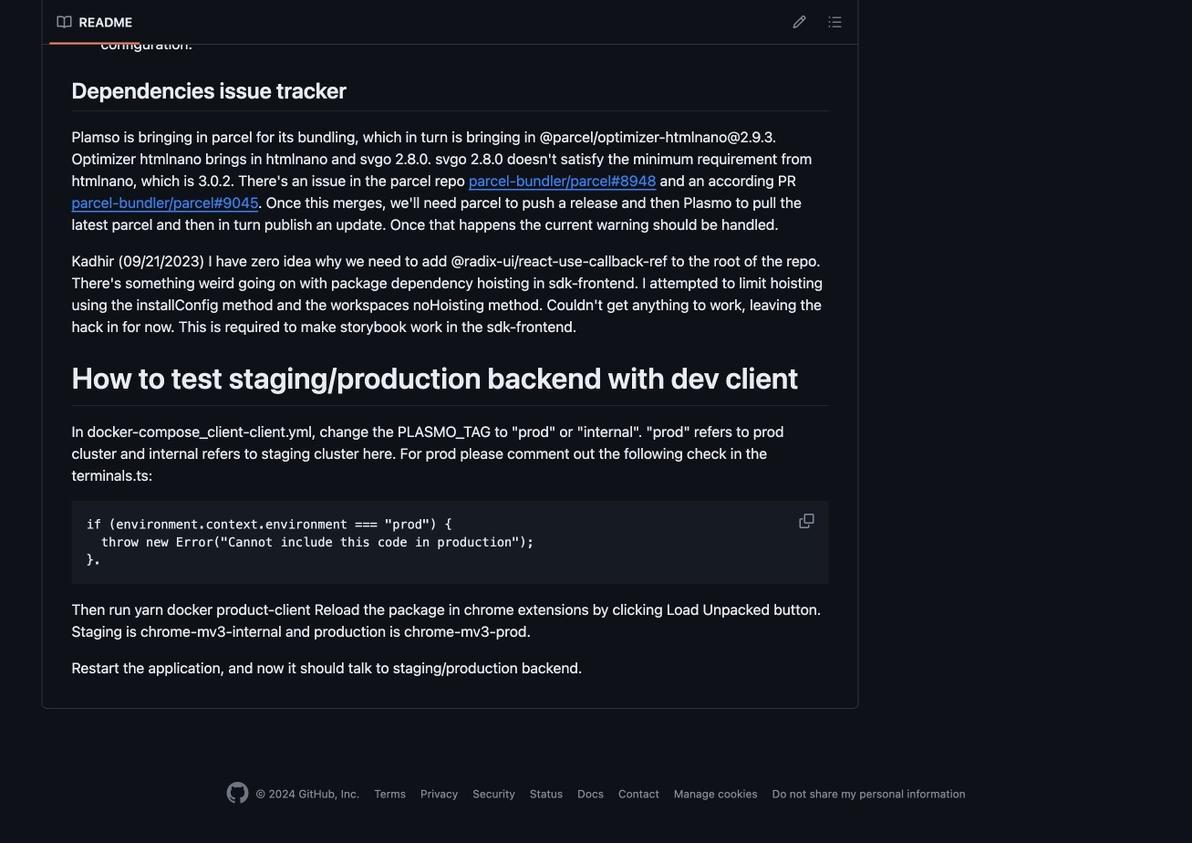Task type: vqa. For each thing, say whether or not it's contained in the screenshot.
third file directory fill image from the bottom
no



Task type: locate. For each thing, give the bounding box(es) containing it.
outline image
[[828, 15, 843, 29]]

edit file image
[[792, 15, 807, 29]]



Task type: describe. For each thing, give the bounding box(es) containing it.
book image
[[57, 15, 72, 30]]

copy image
[[800, 513, 814, 528]]

homepage image
[[227, 782, 248, 804]]



